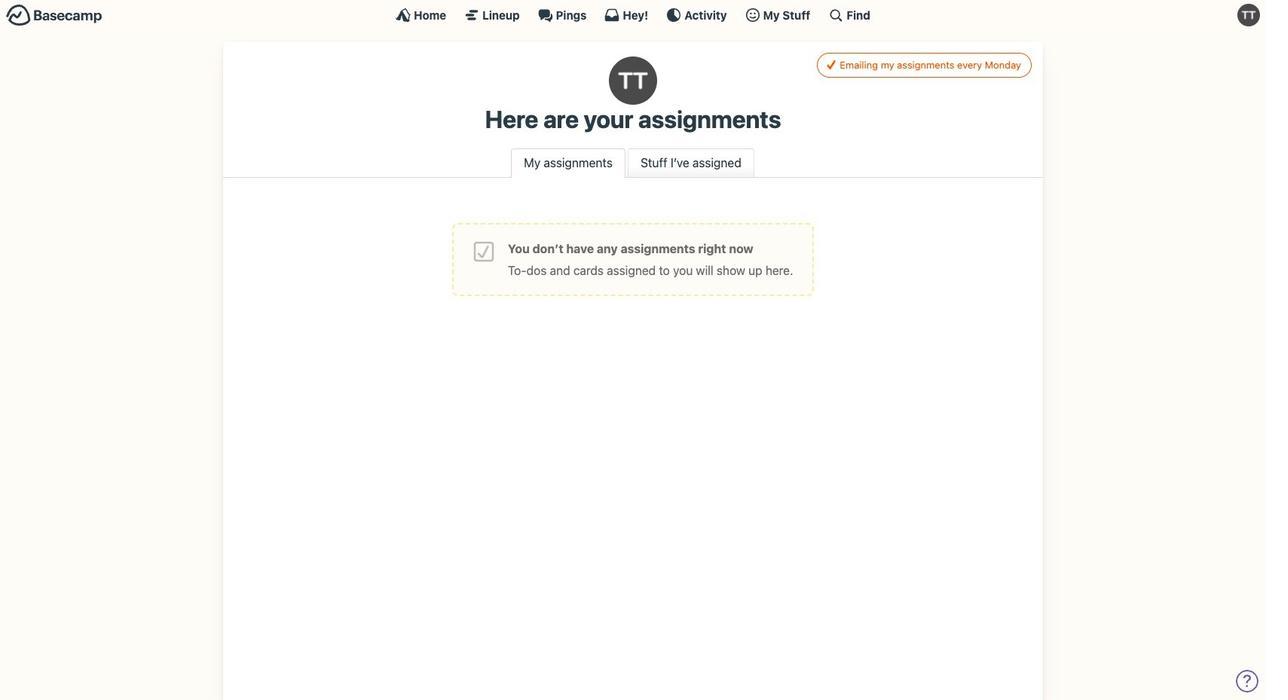 Task type: locate. For each thing, give the bounding box(es) containing it.
terry turtle image
[[1237, 4, 1260, 26], [609, 57, 657, 105]]

0 vertical spatial terry turtle image
[[1237, 4, 1260, 26]]

switch accounts image
[[6, 4, 102, 27]]

1 vertical spatial terry turtle image
[[609, 57, 657, 105]]

1 horizontal spatial terry turtle image
[[1237, 4, 1260, 26]]



Task type: vqa. For each thing, say whether or not it's contained in the screenshot.
left over
no



Task type: describe. For each thing, give the bounding box(es) containing it.
0 horizontal spatial terry turtle image
[[609, 57, 657, 105]]

main element
[[0, 0, 1266, 29]]

terry turtle image inside main "element"
[[1237, 4, 1260, 26]]

keyboard shortcut: ⌘ + / image
[[828, 8, 844, 23]]



